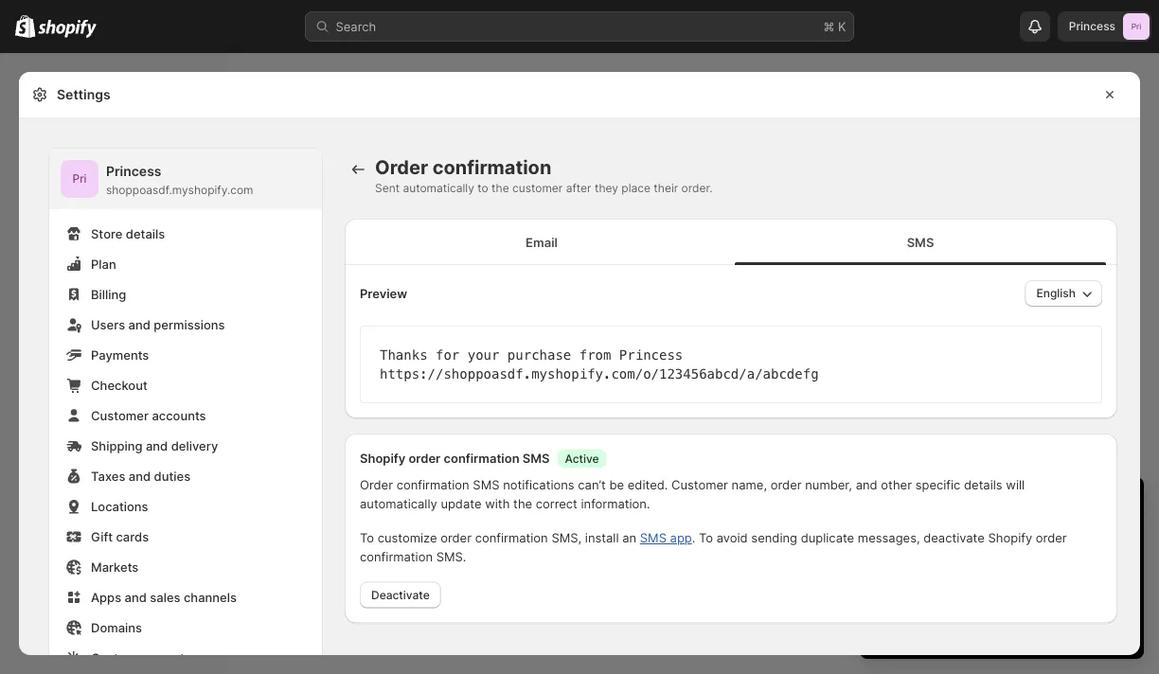 Task type: locate. For each thing, give the bounding box(es) containing it.
customer down checkout
[[91, 408, 149, 423]]

0 horizontal spatial channels
[[52, 328, 102, 342]]

the left customer
[[492, 181, 509, 195]]

0 vertical spatial customer
[[91, 408, 149, 423]]

and inside order  confirmation sms notifications can't be edited. customer name, order number, and other specific details will automatically update with the correct information.
[[856, 478, 878, 493]]

to
[[360, 531, 374, 546], [699, 531, 713, 546]]

1 to from the left
[[360, 531, 374, 546]]

confirmation up customer
[[433, 156, 552, 179]]

and left other
[[856, 478, 878, 493]]

0 vertical spatial details
[[126, 226, 165, 241]]

search
[[336, 19, 376, 34]]

confirmation up deactivate
[[360, 550, 433, 565]]

order for order  confirmation sms notifications can't be edited. customer name, order number, and other specific details will automatically update with the correct information.
[[360, 478, 393, 493]]

sales
[[150, 590, 180, 605]]

apps for apps
[[19, 396, 48, 410]]

1 vertical spatial to
[[922, 529, 934, 543]]

apps inside "apps and sales channels" link
[[91, 590, 121, 605]]

channels down discounts
[[52, 328, 102, 342]]

1 horizontal spatial the
[[514, 497, 533, 512]]

0 vertical spatial princess
[[1069, 19, 1116, 33]]

1 horizontal spatial shopify
[[989, 531, 1033, 546]]

confirmation up update
[[397, 478, 470, 493]]

trial
[[1032, 494, 1065, 517]]

settings dialog
[[19, 72, 1141, 675]]

automatically inside order confirmation sent automatically to the customer after they place their order.
[[403, 181, 475, 195]]

place
[[622, 181, 651, 195]]

1 vertical spatial details
[[964, 478, 1003, 493]]

and left add
[[966, 586, 988, 600]]

princess image
[[1124, 13, 1150, 40]]

specific
[[916, 478, 961, 493]]

2 to from the left
[[699, 531, 713, 546]]

0 vertical spatial settings
[[57, 87, 111, 103]]

0 horizontal spatial plan
[[976, 529, 1001, 543]]

preview
[[360, 286, 408, 301]]

to right .
[[699, 531, 713, 546]]

0 horizontal spatial princess
[[106, 163, 162, 180]]

0 horizontal spatial details
[[126, 226, 165, 241]]

⌘ k
[[824, 19, 847, 34]]

discounts link
[[11, 280, 216, 307]]

princess up https://shoppoasdf.myshopify.com/o/123456abcd/a/abcdefg
[[619, 347, 683, 363]]

your inside the pick your plan link
[[990, 620, 1014, 634]]

to
[[478, 181, 489, 195], [922, 529, 934, 543], [1016, 567, 1028, 581]]

shopify image
[[15, 15, 35, 38]]

messages,
[[858, 531, 920, 546]]

tab list containing email
[[352, 219, 1110, 265]]

2 vertical spatial princess
[[619, 347, 683, 363]]

1 vertical spatial customer
[[672, 478, 729, 493]]

to inside order confirmation sent automatically to the customer after they place their order.
[[478, 181, 489, 195]]

english
[[1037, 287, 1076, 300]]

customer inside 'link'
[[91, 408, 149, 423]]

get:
[[1029, 529, 1052, 543]]

customer
[[91, 408, 149, 423], [672, 478, 729, 493], [91, 651, 149, 666]]

gift
[[91, 530, 113, 544]]

automatically left update
[[360, 497, 437, 512]]

order inside . to avoid sending duplicate messages, deactivate shopify order confirmation sms.
[[1036, 531, 1067, 546]]

customize for to
[[1032, 567, 1091, 581]]

day
[[893, 494, 926, 517]]

tab list
[[352, 219, 1110, 265]]

customer for customer accounts
[[91, 408, 149, 423]]

princess up the shoppoasdf.myshopify.com
[[106, 163, 162, 180]]

locations
[[91, 499, 148, 514]]

taxes
[[91, 469, 125, 484]]

discounts
[[45, 286, 104, 301]]

1 horizontal spatial princess
[[619, 347, 683, 363]]

2 vertical spatial customer
[[91, 651, 149, 666]]

1 vertical spatial the
[[514, 497, 533, 512]]

0 horizontal spatial customize
[[378, 531, 437, 546]]

the inside order confirmation sent automatically to the customer after they place their order.
[[492, 181, 509, 195]]

order inside order  confirmation sms notifications can't be edited. customer name, order number, and other specific details will automatically update with the correct information.
[[771, 478, 802, 493]]

1 horizontal spatial to
[[699, 531, 713, 546]]

apps inside apps button
[[19, 396, 48, 410]]

shopify inside . to avoid sending duplicate messages, deactivate shopify order confirmation sms.
[[989, 531, 1033, 546]]

channels inside button
[[52, 328, 102, 342]]

sms button
[[731, 220, 1110, 265]]

domains
[[91, 621, 142, 635]]

1 horizontal spatial channels
[[184, 590, 237, 605]]

home link
[[11, 68, 216, 95]]

pri button
[[61, 160, 99, 198]]

the inside order  confirmation sms notifications can't be edited. customer name, order number, and other specific details will automatically update with the correct information.
[[514, 497, 533, 512]]

sending
[[752, 531, 798, 546]]

0 vertical spatial automatically
[[403, 181, 475, 195]]

1 horizontal spatial details
[[964, 478, 1003, 493]]

order inside order confirmation sent automatically to the customer after they place their order.
[[375, 156, 428, 179]]

0 vertical spatial the
[[492, 181, 509, 195]]

0 horizontal spatial apps
[[19, 396, 48, 410]]

1 horizontal spatial apps
[[91, 590, 121, 605]]

customer accounts
[[91, 408, 206, 423]]

k
[[838, 19, 847, 34]]

switch
[[879, 529, 919, 543]]

1 vertical spatial customize
[[1032, 567, 1091, 581]]

sms inside order  confirmation sms notifications can't be edited. customer name, order number, and other specific details will automatically update with the correct information.
[[473, 478, 500, 493]]

order up sent
[[375, 156, 428, 179]]

1 vertical spatial apps
[[91, 590, 121, 605]]

for
[[436, 347, 460, 363]]

the down notifications
[[514, 497, 533, 512]]

duplicate
[[801, 531, 855, 546]]

2 horizontal spatial princess
[[1069, 19, 1116, 33]]

locations link
[[61, 494, 311, 520]]

1
[[879, 494, 888, 517]]

channels down markets link
[[184, 590, 237, 605]]

details
[[126, 226, 165, 241], [964, 478, 1003, 493]]

1 horizontal spatial to
[[922, 529, 934, 543]]

princess inside princess shoppoasdf.myshopify.com
[[106, 163, 162, 180]]

plan right paid
[[976, 529, 1001, 543]]

1 vertical spatial shopify
[[989, 531, 1033, 546]]

0 vertical spatial channels
[[52, 328, 102, 342]]

order down shopify order confirmation sms
[[360, 478, 393, 493]]

0 vertical spatial to
[[478, 181, 489, 195]]

details inside shop settings menu element
[[126, 226, 165, 241]]

confirmation inside order confirmation sent automatically to the customer after they place their order.
[[433, 156, 552, 179]]

1 vertical spatial automatically
[[360, 497, 437, 512]]

customer down domains
[[91, 651, 149, 666]]

apps down sales
[[19, 396, 48, 410]]

and
[[128, 317, 151, 332], [146, 439, 168, 453], [129, 469, 151, 484], [856, 478, 878, 493], [1004, 529, 1026, 543], [966, 586, 988, 600], [125, 590, 147, 605]]

2 vertical spatial to
[[1016, 567, 1028, 581]]

order  confirmation sms notifications can't be edited. customer name, order number, and other specific details will automatically update with the correct information.
[[360, 478, 1025, 512]]

paid
[[948, 529, 973, 543]]

with
[[485, 497, 510, 512]]

store
[[91, 226, 123, 241]]

confirmation down the 'with' at the bottom left
[[475, 531, 548, 546]]

email
[[526, 235, 558, 250]]

1 vertical spatial order
[[360, 478, 393, 493]]

your right pick
[[990, 620, 1014, 634]]

apps down markets on the bottom left of the page
[[91, 590, 121, 605]]

plan down bonus
[[1017, 620, 1040, 634]]

settings link
[[11, 633, 216, 659]]

0 vertical spatial customize
[[378, 531, 437, 546]]

the
[[492, 181, 509, 195], [514, 497, 533, 512]]

settings
[[57, 87, 111, 103], [45, 639, 94, 653]]

domains link
[[61, 615, 311, 641]]

and inside 'link'
[[129, 469, 151, 484]]

deactivate
[[371, 588, 430, 602]]

order inside order  confirmation sms notifications can't be edited. customer name, order number, and other specific details will automatically update with the correct information.
[[360, 478, 393, 493]]

details inside order  confirmation sms notifications can't be edited. customer name, order number, and other specific details will automatically update with the correct information.
[[964, 478, 1003, 493]]

deactivate button
[[360, 582, 441, 609]]

customer left the "name,"
[[672, 478, 729, 493]]

sms
[[907, 235, 934, 250], [523, 451, 550, 466], [473, 478, 500, 493], [640, 531, 667, 546]]

details up in
[[964, 478, 1003, 493]]

to up deactivate
[[360, 531, 374, 546]]

princess for princess shoppoasdf.myshopify.com
[[106, 163, 162, 180]]

1 vertical spatial princess
[[106, 163, 162, 180]]

customize inside to customize your online store and add bonus features
[[1032, 567, 1091, 581]]

0 horizontal spatial shopify
[[360, 451, 406, 466]]

and left get:
[[1004, 529, 1026, 543]]

princess
[[1069, 19, 1116, 33], [106, 163, 162, 180], [619, 347, 683, 363]]

.
[[692, 531, 696, 546]]

details right 'store'
[[126, 226, 165, 241]]

your inside '1 day left in your trial' dropdown button
[[987, 494, 1026, 517]]

settings down domains
[[45, 639, 94, 653]]

pick your plan
[[964, 620, 1040, 634]]

to up bonus
[[1016, 567, 1028, 581]]

customer inside order  confirmation sms notifications can't be edited. customer name, order number, and other specific details will automatically update with the correct information.
[[672, 478, 729, 493]]

your right for
[[468, 347, 500, 363]]

from
[[580, 347, 612, 363]]

0 vertical spatial order
[[375, 156, 428, 179]]

to left a
[[922, 529, 934, 543]]

customize up features
[[1032, 567, 1091, 581]]

your up features
[[1095, 567, 1120, 581]]

1 vertical spatial plan
[[1017, 620, 1040, 634]]

automatically right sent
[[403, 181, 475, 195]]

accounts
[[152, 408, 206, 423]]

billing
[[91, 287, 126, 302]]

0 horizontal spatial the
[[492, 181, 509, 195]]

install
[[585, 531, 619, 546]]

automatically inside order  confirmation sms notifications can't be edited. customer name, order number, and other specific details will automatically update with the correct information.
[[360, 497, 437, 512]]

a
[[937, 529, 944, 543]]

apps for apps and sales channels
[[91, 590, 121, 605]]

2 horizontal spatial to
[[1016, 567, 1028, 581]]

plan
[[976, 529, 1001, 543], [1017, 620, 1040, 634]]

events
[[152, 651, 191, 666]]

settings down shopify image
[[57, 87, 111, 103]]

and right 'taxes'
[[129, 469, 151, 484]]

automatically
[[403, 181, 475, 195], [360, 497, 437, 512]]

online
[[894, 586, 929, 600]]

tab list inside settings dialog
[[352, 219, 1110, 265]]

order for order confirmation sent automatically to the customer after they place their order.
[[375, 156, 428, 179]]

update
[[441, 497, 482, 512]]

shipping and delivery link
[[61, 433, 311, 460]]

customize inside settings dialog
[[378, 531, 437, 546]]

0 horizontal spatial to
[[360, 531, 374, 546]]

your down will
[[987, 494, 1026, 517]]

apps
[[19, 396, 48, 410], [91, 590, 121, 605]]

to left customer
[[478, 181, 489, 195]]

1 horizontal spatial customize
[[1032, 567, 1091, 581]]

to inside to customize your online store and add bonus features
[[1016, 567, 1028, 581]]

customize up sms.
[[378, 531, 437, 546]]

princess left princess icon
[[1069, 19, 1116, 33]]

sent
[[375, 181, 400, 195]]

confirmation inside . to avoid sending duplicate messages, deactivate shopify order confirmation sms.
[[360, 550, 433, 565]]

shop settings menu element
[[49, 149, 322, 675]]

in
[[966, 494, 981, 517]]

users
[[91, 317, 125, 332]]

0 horizontal spatial to
[[478, 181, 489, 195]]

0 vertical spatial apps
[[19, 396, 48, 410]]

1 vertical spatial channels
[[184, 590, 237, 605]]



Task type: vqa. For each thing, say whether or not it's contained in the screenshot.
Save button in the top right of the page
no



Task type: describe. For each thing, give the bounding box(es) containing it.
other
[[881, 478, 912, 493]]

users and permissions
[[91, 317, 225, 332]]

sms inside button
[[907, 235, 934, 250]]

and down customer accounts
[[146, 439, 168, 453]]

edited.
[[628, 478, 668, 493]]

switch to a paid plan and get:
[[879, 529, 1052, 543]]

shopify image
[[38, 19, 97, 38]]

settings inside dialog
[[57, 87, 111, 103]]

users and permissions link
[[61, 312, 311, 338]]

shopify order confirmation sms
[[360, 451, 550, 466]]

add
[[991, 586, 1013, 600]]

features
[[1056, 586, 1104, 600]]

princess for princess
[[1069, 19, 1116, 33]]

email button
[[352, 220, 731, 265]]

thanks for your purchase from princess https://shoppoasdf.myshopify.com/o/123456abcd/a/abcdefg
[[380, 347, 819, 382]]

⌘
[[824, 19, 835, 34]]

1 day left in your trial
[[879, 494, 1065, 517]]

after
[[566, 181, 592, 195]]

princess image
[[61, 160, 99, 198]]

plan link
[[61, 251, 311, 278]]

and left 'sales'
[[125, 590, 147, 605]]

active
[[565, 452, 599, 466]]

apps and sales channels link
[[61, 585, 311, 611]]

taxes and duties link
[[61, 463, 311, 490]]

checkout
[[91, 378, 148, 393]]

confirmation up the 'with' at the bottom left
[[444, 451, 520, 466]]

channels inside shop settings menu element
[[184, 590, 237, 605]]

delivery
[[171, 439, 218, 453]]

https://shoppoasdf.myshopify.com/o/123456abcd/a/abcdefg
[[380, 366, 819, 382]]

sales channels button
[[11, 322, 216, 349]]

their
[[654, 181, 679, 195]]

and inside to customize your online store and add bonus features
[[966, 586, 988, 600]]

to customize your online store and add bonus features
[[894, 567, 1120, 600]]

1 vertical spatial settings
[[45, 639, 94, 653]]

sms,
[[552, 531, 582, 546]]

order.
[[682, 181, 713, 195]]

order confirmation sent automatically to the customer after they place their order.
[[375, 156, 713, 195]]

sms.
[[436, 550, 467, 565]]

deactivate
[[924, 531, 985, 546]]

permissions
[[154, 317, 225, 332]]

number,
[[806, 478, 853, 493]]

shoppoasdf.myshopify.com
[[106, 183, 253, 197]]

thanks
[[380, 347, 428, 363]]

home
[[45, 74, 80, 89]]

1 horizontal spatial plan
[[1017, 620, 1040, 634]]

customer
[[513, 181, 563, 195]]

an
[[623, 531, 637, 546]]

confirmation inside order  confirmation sms notifications can't be edited. customer name, order number, and other specific details will automatically update with the correct information.
[[397, 478, 470, 493]]

0 vertical spatial plan
[[976, 529, 1001, 543]]

pick
[[964, 620, 987, 634]]

they
[[595, 181, 619, 195]]

store
[[933, 586, 962, 600]]

to customize order confirmation sms, install an sms app
[[360, 531, 692, 546]]

gift cards link
[[61, 524, 311, 550]]

apps and sales channels
[[91, 590, 237, 605]]

and right the users
[[128, 317, 151, 332]]

to inside . to avoid sending duplicate messages, deactivate shopify order confirmation sms.
[[699, 531, 713, 546]]

your inside thanks for your purchase from princess https://shoppoasdf.myshopify.com/o/123456abcd/a/abcdefg
[[468, 347, 500, 363]]

be
[[610, 478, 624, 493]]

cards
[[116, 530, 149, 544]]

english button
[[1026, 280, 1103, 307]]

name,
[[732, 478, 767, 493]]

store details
[[91, 226, 165, 241]]

shipping
[[91, 439, 143, 453]]

1 day left in your trial button
[[860, 478, 1144, 517]]

sms app link
[[640, 531, 692, 546]]

customize for to
[[378, 531, 437, 546]]

checkout link
[[61, 372, 311, 399]]

app
[[670, 531, 692, 546]]

. to avoid sending duplicate messages, deactivate shopify order confirmation sms.
[[360, 531, 1067, 565]]

0 vertical spatial shopify
[[360, 451, 406, 466]]

shipping and delivery
[[91, 439, 218, 453]]

princess inside thanks for your purchase from princess https://shoppoasdf.myshopify.com/o/123456abcd/a/abcdefg
[[619, 347, 683, 363]]

plan
[[91, 257, 116, 271]]

duties
[[154, 469, 191, 484]]

purchase
[[508, 347, 572, 363]]

notifications
[[503, 478, 575, 493]]

pick your plan link
[[879, 614, 1126, 640]]

1 day left in your trial element
[[860, 527, 1144, 659]]

avoid
[[717, 531, 748, 546]]

taxes and duties
[[91, 469, 191, 484]]

customer for customer events
[[91, 651, 149, 666]]

bonus
[[1017, 586, 1053, 600]]

apps button
[[11, 390, 216, 417]]

payments link
[[61, 342, 311, 369]]

correct
[[536, 497, 578, 512]]

your inside to customize your online store and add bonus features
[[1095, 567, 1120, 581]]

gift cards
[[91, 530, 149, 544]]

will
[[1006, 478, 1025, 493]]



